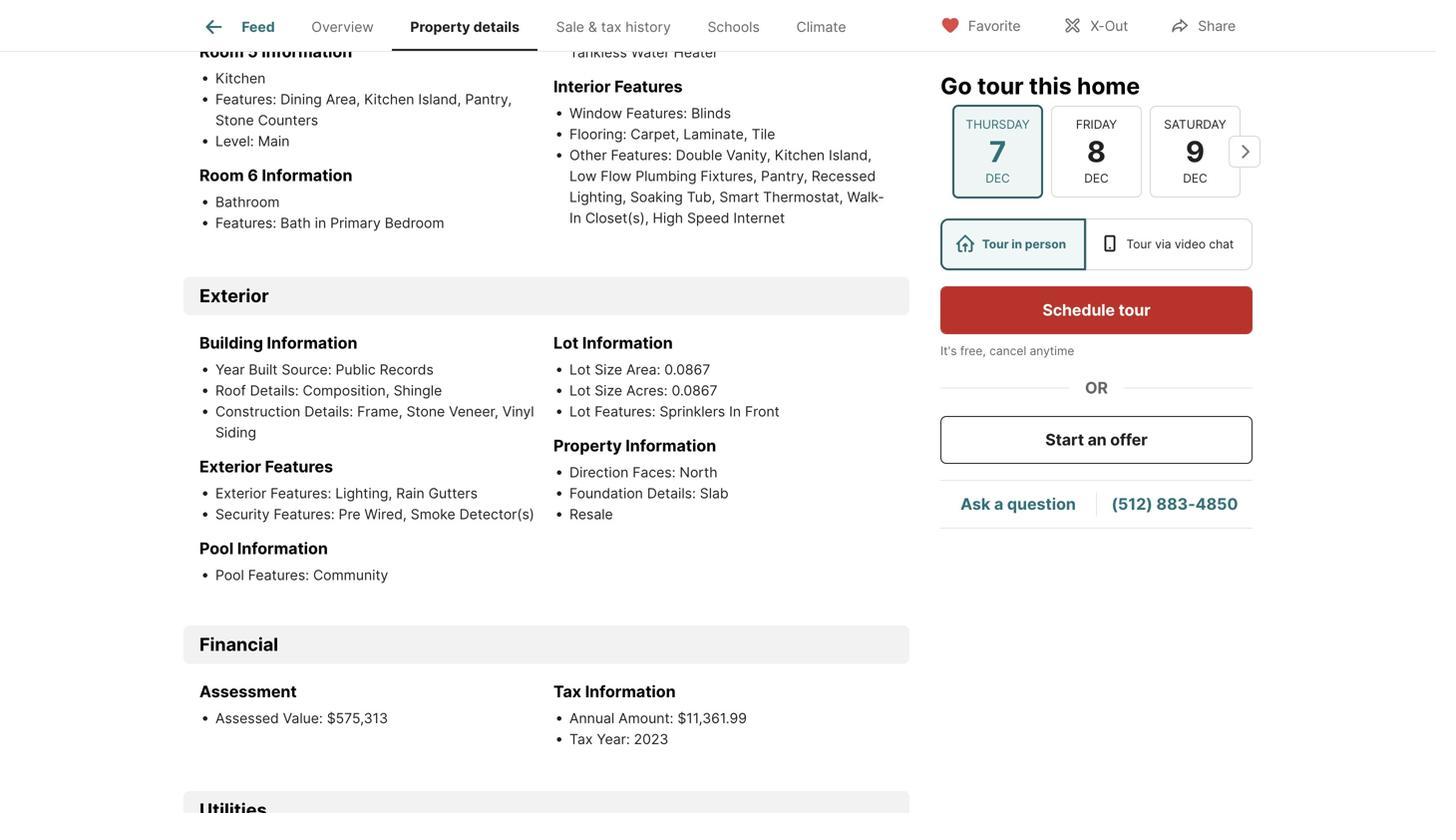Task type: vqa. For each thing, say whether or not it's contained in the screenshot.
Tour via video chat option
yes



Task type: locate. For each thing, give the bounding box(es) containing it.
room inside the room 6 information bathroom features: bath in primary bedroom
[[200, 165, 244, 185]]

property up direction
[[554, 436, 622, 455]]

property left "details"
[[411, 18, 470, 35]]

counters
[[258, 112, 318, 128]]

features
[[615, 77, 683, 96], [265, 457, 333, 476]]

pantry, down "details"
[[465, 91, 512, 108]]

in right bath
[[315, 214, 326, 231]]

lighting, up pre
[[336, 485, 393, 502]]

property details
[[411, 18, 520, 35]]

1 horizontal spatial stone
[[407, 403, 445, 420]]

2 horizontal spatial details:
[[647, 485, 696, 502]]

details: down composition,
[[305, 403, 353, 420]]

level: main up 5
[[216, 9, 290, 26]]

1 horizontal spatial in
[[1012, 237, 1023, 251]]

saturday 9 dec
[[1165, 117, 1227, 186]]

ask a question
[[961, 494, 1077, 514]]

assessment
[[200, 682, 297, 701]]

883-
[[1157, 494, 1196, 514]]

2 room from the top
[[200, 165, 244, 185]]

assessed
[[216, 710, 279, 727]]

1 horizontal spatial gas
[[705, 23, 731, 40]]

features: down acres:
[[595, 403, 656, 420]]

1 horizontal spatial dec
[[1085, 171, 1109, 186]]

dishwasher,
[[650, 2, 730, 19]]

front
[[745, 403, 780, 420]]

property inside property information direction faces: north foundation details: slab resale
[[554, 436, 622, 455]]

in left closet(s),
[[570, 209, 582, 226]]

1 level: from the top
[[216, 9, 254, 26]]

0 horizontal spatial stone
[[216, 112, 254, 128]]

oven,
[[663, 23, 701, 40]]

0 horizontal spatial lighting,
[[336, 485, 393, 502]]

pantry, up thermostat,
[[761, 167, 808, 184]]

size left acres:
[[595, 382, 623, 399]]

water up microwave,
[[787, 2, 826, 19]]

1 vertical spatial features
[[265, 457, 333, 476]]

in left front on the right of the page
[[730, 403, 742, 420]]

area,
[[326, 91, 360, 108]]

rain
[[396, 485, 425, 502]]

tax information annual amount: $11,361.99 tax year: 2023
[[554, 682, 747, 748]]

features down construction details:
[[265, 457, 333, 476]]

2 horizontal spatial kitchen
[[775, 146, 825, 163]]

2 horizontal spatial dec
[[1184, 171, 1208, 186]]

tour for tour in person
[[983, 237, 1009, 251]]

0 vertical spatial room
[[200, 42, 244, 61]]

tour
[[983, 237, 1009, 251], [1127, 237, 1152, 251]]

0 horizontal spatial gas
[[634, 23, 659, 40]]

gas
[[634, 23, 659, 40], [705, 23, 731, 40]]

1 horizontal spatial pantry,
[[761, 167, 808, 184]]

0 horizontal spatial tour
[[978, 72, 1024, 100]]

information inside room 5 information kitchen
[[262, 42, 352, 61]]

level:
[[216, 9, 254, 26], [216, 132, 254, 149]]

0 horizontal spatial features
[[265, 457, 333, 476]]

heater,
[[830, 2, 877, 19]]

0 horizontal spatial island,
[[418, 91, 461, 108]]

walk-
[[848, 188, 885, 205]]

tour for go
[[978, 72, 1024, 100]]

dec inside thursday 7 dec
[[986, 171, 1011, 186]]

size
[[595, 361, 623, 378], [595, 382, 623, 399]]

1 dec from the left
[[986, 171, 1011, 186]]

1 room from the top
[[200, 42, 244, 61]]

pool information pool features: community
[[200, 539, 389, 584]]

1 main from the top
[[258, 9, 290, 26]]

0 vertical spatial features
[[615, 77, 683, 96]]

slab
[[700, 485, 729, 502]]

1 horizontal spatial details:
[[305, 403, 353, 420]]

1 vertical spatial size
[[595, 382, 623, 399]]

details:
[[250, 382, 299, 399], [305, 403, 353, 420], [647, 485, 696, 502]]

1 vertical spatial lighting,
[[336, 485, 393, 502]]

1 vertical spatial kitchen
[[364, 91, 415, 108]]

0 vertical spatial exterior
[[200, 285, 269, 307]]

1 vertical spatial in
[[730, 403, 742, 420]]

internet
[[734, 209, 785, 226]]

1 level: main from the top
[[216, 9, 290, 26]]

video
[[1175, 237, 1206, 251]]

1 vertical spatial pool
[[216, 567, 244, 584]]

information up "amount:"
[[585, 682, 676, 701]]

kitchen for features:
[[364, 91, 415, 108]]

list box
[[941, 219, 1253, 270]]

schools tab
[[690, 3, 779, 51]]

features: up carpet,
[[627, 105, 688, 122]]

1 vertical spatial stone
[[407, 403, 445, 420]]

electric
[[734, 2, 783, 19]]

microwave,
[[784, 23, 859, 40]]

tax
[[554, 682, 582, 701], [570, 731, 593, 748]]

dec down "9"
[[1184, 171, 1208, 186]]

kitchen down tile
[[775, 146, 825, 163]]

other features:
[[570, 146, 676, 163]]

0 horizontal spatial dec
[[986, 171, 1011, 186]]

0 vertical spatial island,
[[418, 91, 461, 108]]

area:
[[627, 361, 661, 378]]

room for room 6 information
[[200, 165, 244, 185]]

tour inside button
[[1119, 300, 1151, 320]]

information inside tax information annual amount: $11,361.99 tax year: 2023
[[585, 682, 676, 701]]

tile
[[752, 126, 776, 142]]

saturday
[[1165, 117, 1227, 131]]

it's
[[941, 344, 957, 358]]

size left area:
[[595, 361, 623, 378]]

dec inside friday 8 dec
[[1085, 171, 1109, 186]]

2 dec from the left
[[1085, 171, 1109, 186]]

overview tab
[[293, 3, 392, 51]]

information inside property information direction faces: north foundation details: slab resale
[[626, 436, 717, 455]]

public
[[336, 361, 376, 378]]

0 horizontal spatial details:
[[250, 382, 299, 399]]

0 horizontal spatial property
[[411, 18, 470, 35]]

2 vertical spatial kitchen
[[775, 146, 825, 163]]

0 vertical spatial in
[[315, 214, 326, 231]]

information up faces:
[[626, 436, 717, 455]]

exterior up building
[[200, 285, 269, 307]]

blinds
[[692, 105, 731, 122]]

home
[[1078, 72, 1141, 100]]

room inside room 5 information kitchen
[[200, 42, 244, 61]]

1 size from the top
[[595, 361, 623, 378]]

community
[[313, 567, 389, 584]]

1 vertical spatial level: main
[[216, 132, 290, 149]]

dec inside saturday 9 dec
[[1184, 171, 1208, 186]]

stone down shingle
[[407, 403, 445, 420]]

features inside interior features window features: blinds flooring: carpet, laminate, tile
[[615, 77, 683, 96]]

1 vertical spatial property
[[554, 436, 622, 455]]

0 vertical spatial level: main
[[216, 9, 290, 26]]

dec for 9
[[1184, 171, 1208, 186]]

details
[[474, 18, 520, 35]]

property inside tab
[[411, 18, 470, 35]]

kitchen down 5
[[216, 70, 266, 87]]

exterior for exterior
[[200, 285, 269, 307]]

information down security
[[237, 539, 328, 558]]

tour for tour via video chat
[[1127, 237, 1152, 251]]

main up 5
[[258, 9, 290, 26]]

schools
[[708, 18, 760, 35]]

information for lot
[[583, 333, 673, 353]]

1 vertical spatial exterior
[[200, 457, 261, 476]]

1 horizontal spatial features
[[615, 77, 683, 96]]

person
[[1026, 237, 1067, 251]]

stone left counters
[[216, 112, 254, 128]]

gas right the tax
[[634, 23, 659, 40]]

0 horizontal spatial pantry,
[[465, 91, 512, 108]]

via
[[1156, 237, 1172, 251]]

water down history
[[631, 44, 670, 61]]

information inside building information year built source: public records roof details: composition, shingle
[[267, 333, 358, 353]]

level: up 6
[[216, 132, 254, 149]]

closet(s),
[[586, 209, 649, 226]]

features up carpet,
[[615, 77, 683, 96]]

in inside option
[[1012, 237, 1023, 251]]

in inside the room 6 information bathroom features: bath in primary bedroom
[[315, 214, 326, 231]]

3 dec from the left
[[1184, 171, 1208, 186]]

1 horizontal spatial property
[[554, 436, 622, 455]]

tab list
[[184, 0, 881, 51]]

0 horizontal spatial tour
[[983, 237, 1009, 251]]

stone inside frame, stone veneer, vinyl siding
[[407, 403, 445, 420]]

this
[[1030, 72, 1072, 100]]

0 vertical spatial stone
[[216, 112, 254, 128]]

kitchen inside dining area, kitchen island, pantry, stone counters
[[364, 91, 415, 108]]

0 vertical spatial level:
[[216, 9, 254, 26]]

1 vertical spatial pantry,
[[761, 167, 808, 184]]

kitchen
[[216, 70, 266, 87], [364, 91, 415, 108], [775, 146, 825, 163]]

1 vertical spatial main
[[258, 132, 290, 149]]

2 gas from the left
[[705, 23, 731, 40]]

0 vertical spatial details:
[[250, 382, 299, 399]]

0 horizontal spatial in
[[315, 214, 326, 231]]

kitchen inside double vanity, kitchen island, low flow plumbing fixtures, pantry, recessed lighting, soaking tub, smart thermostat, walk- in closet(s), high speed internet
[[775, 146, 825, 163]]

tax up annual
[[554, 682, 582, 701]]

island, down the property details tab
[[418, 91, 461, 108]]

features: down carpet,
[[611, 146, 672, 163]]

information up source:
[[267, 333, 358, 353]]

room down the feed link
[[200, 42, 244, 61]]

0 vertical spatial in
[[570, 209, 582, 226]]

high
[[653, 209, 684, 226]]

island, inside dining area, kitchen island, pantry, stone counters
[[418, 91, 461, 108]]

details: down built
[[250, 382, 299, 399]]

2 vertical spatial details:
[[647, 485, 696, 502]]

tour inside option
[[1127, 237, 1152, 251]]

dec down 7
[[986, 171, 1011, 186]]

carpet,
[[631, 126, 680, 142]]

information up area:
[[583, 333, 673, 353]]

level: up 5
[[216, 9, 254, 26]]

0 vertical spatial property
[[411, 18, 470, 35]]

1 vertical spatial room
[[200, 165, 244, 185]]

information inside pool information pool features: community
[[237, 539, 328, 558]]

low
[[570, 167, 597, 184]]

exterior down siding
[[200, 457, 261, 476]]

1 horizontal spatial tour
[[1127, 237, 1152, 251]]

composition,
[[303, 382, 390, 399]]

1 vertical spatial tour
[[1119, 300, 1151, 320]]

features: down security
[[248, 567, 309, 584]]

smoke
[[411, 506, 456, 523]]

1 vertical spatial details:
[[305, 403, 353, 420]]

tour left person
[[983, 237, 1009, 251]]

tour via video chat
[[1127, 237, 1235, 251]]

exterior up security
[[216, 485, 267, 502]]

flow
[[601, 167, 632, 184]]

island, inside double vanity, kitchen island, low flow plumbing fixtures, pantry, recessed lighting, soaking tub, smart thermostat, walk- in closet(s), high speed internet
[[829, 146, 872, 163]]

lighting, down the low
[[570, 188, 627, 205]]

built
[[249, 361, 278, 378]]

1 vertical spatial level:
[[216, 132, 254, 149]]

exterior for exterior features exterior features: lighting, rain gutters security features: pre wired, smoke detector(s)
[[200, 457, 261, 476]]

x-out button
[[1046, 4, 1146, 45]]

information inside lot information lot size area: 0.0867 lot size acres: 0.0867 lot features: sprinklers in front
[[583, 333, 673, 353]]

level: main up 6
[[216, 132, 290, 149]]

0 vertical spatial pantry,
[[465, 91, 512, 108]]

features: inside the room 6 information bathroom features: bath in primary bedroom
[[216, 214, 277, 231]]

island,
[[418, 91, 461, 108], [829, 146, 872, 163]]

1 vertical spatial island,
[[829, 146, 872, 163]]

1 horizontal spatial island,
[[829, 146, 872, 163]]

0 vertical spatial size
[[595, 361, 623, 378]]

primary
[[330, 214, 381, 231]]

0 vertical spatial 0.0867
[[665, 361, 711, 378]]

information for building
[[267, 333, 358, 353]]

features: down bathroom
[[216, 214, 277, 231]]

1 vertical spatial in
[[1012, 237, 1023, 251]]

in left person
[[1012, 237, 1023, 251]]

0 vertical spatial pool
[[200, 539, 234, 558]]

tour right schedule
[[1119, 300, 1151, 320]]

ask a question link
[[961, 494, 1077, 514]]

tankless
[[570, 44, 627, 61]]

offer
[[1111, 430, 1148, 450]]

tour
[[978, 72, 1024, 100], [1119, 300, 1151, 320]]

stone inside dining area, kitchen island, pantry, stone counters
[[216, 112, 254, 128]]

dec down 8
[[1085, 171, 1109, 186]]

1 tour from the left
[[983, 237, 1009, 251]]

details: inside building information year built source: public records roof details: composition, shingle
[[250, 382, 299, 399]]

features: left pre
[[274, 506, 335, 523]]

main down counters
[[258, 132, 290, 149]]

in inside double vanity, kitchen island, low flow plumbing fixtures, pantry, recessed lighting, soaking tub, smart thermostat, walk- in closet(s), high speed internet
[[570, 209, 582, 226]]

tour up thursday at the right top
[[978, 72, 1024, 100]]

level: main
[[216, 9, 290, 26], [216, 132, 290, 149]]

1 horizontal spatial kitchen
[[364, 91, 415, 108]]

fixtures,
[[701, 167, 757, 184]]

property for details
[[411, 18, 470, 35]]

climate tab
[[779, 3, 865, 51]]

information up bath
[[262, 165, 353, 185]]

None button
[[953, 105, 1044, 199], [1052, 106, 1143, 198], [1151, 106, 1241, 198], [953, 105, 1044, 199], [1052, 106, 1143, 198], [1151, 106, 1241, 198]]

detector(s)
[[460, 506, 535, 523]]

2 tour from the left
[[1127, 237, 1152, 251]]

0 vertical spatial main
[[258, 9, 290, 26]]

0 vertical spatial lighting,
[[570, 188, 627, 205]]

0 horizontal spatial in
[[570, 209, 582, 226]]

room 5 information kitchen
[[200, 42, 352, 87]]

gas up heater
[[705, 23, 731, 40]]

1 vertical spatial water
[[631, 44, 670, 61]]

features:
[[216, 91, 281, 108], [627, 105, 688, 122], [611, 146, 672, 163], [216, 214, 277, 231], [595, 403, 656, 420], [271, 485, 332, 502], [274, 506, 335, 523], [248, 567, 309, 584]]

1 horizontal spatial in
[[730, 403, 742, 420]]

tax
[[601, 18, 622, 35]]

shingle
[[394, 382, 442, 399]]

tour inside option
[[983, 237, 1009, 251]]

start
[[1046, 430, 1085, 450]]

details: down faces:
[[647, 485, 696, 502]]

it's free, cancel anytime
[[941, 344, 1075, 358]]

list box containing tour in person
[[941, 219, 1253, 270]]

x-out
[[1091, 17, 1129, 34]]

1 horizontal spatial lighting,
[[570, 188, 627, 205]]

in inside lot information lot size area: 0.0867 lot size acres: 0.0867 lot features: sprinklers in front
[[730, 403, 742, 420]]

0.0867
[[665, 361, 711, 378], [672, 382, 718, 399]]

pantry,
[[465, 91, 512, 108], [761, 167, 808, 184]]

lighting, inside double vanity, kitchen island, low flow plumbing fixtures, pantry, recessed lighting, soaking tub, smart thermostat, walk- in closet(s), high speed internet
[[570, 188, 627, 205]]

lot
[[554, 333, 579, 353], [570, 361, 591, 378], [570, 382, 591, 399], [570, 403, 591, 420]]

tax down annual
[[570, 731, 593, 748]]

information down overview
[[262, 42, 352, 61]]

0 vertical spatial water
[[787, 2, 826, 19]]

0 vertical spatial kitchen
[[216, 70, 266, 87]]

0 vertical spatial tour
[[978, 72, 1024, 100]]

double
[[676, 146, 723, 163]]

kitchen right area,
[[364, 91, 415, 108]]

features for interior features
[[615, 77, 683, 96]]

room left 6
[[200, 165, 244, 185]]

features inside exterior features exterior features: lighting, rain gutters security features: pre wired, smoke detector(s)
[[265, 457, 333, 476]]

1 gas from the left
[[634, 23, 659, 40]]

1 horizontal spatial tour
[[1119, 300, 1151, 320]]

0 horizontal spatial kitchen
[[216, 70, 266, 87]]

tour left via
[[1127, 237, 1152, 251]]

lighting,
[[570, 188, 627, 205], [336, 485, 393, 502]]

island, up recessed
[[829, 146, 872, 163]]



Task type: describe. For each thing, give the bounding box(es) containing it.
2 size from the top
[[595, 382, 623, 399]]

features: down room 5 information kitchen
[[216, 91, 281, 108]]

feed link
[[202, 15, 275, 39]]

anytime
[[1030, 344, 1075, 358]]

soaking
[[631, 188, 683, 205]]

information inside the room 6 information bathroom features: bath in primary bedroom
[[262, 165, 353, 185]]

dining area, kitchen island, pantry, stone counters
[[216, 91, 512, 128]]

2 level: from the top
[[216, 132, 254, 149]]

vanity,
[[727, 146, 771, 163]]

resale
[[570, 506, 613, 523]]

north
[[680, 464, 718, 481]]

double vanity, kitchen island, low flow plumbing fixtures, pantry, recessed lighting, soaking tub, smart thermostat, walk- in closet(s), high speed internet
[[570, 146, 885, 226]]

features: inside pool information pool features: community
[[248, 567, 309, 584]]

start an offer button
[[941, 416, 1253, 464]]

climate
[[797, 18, 847, 35]]

speed
[[688, 209, 730, 226]]

tab list containing feed
[[184, 0, 881, 51]]

tour in person
[[983, 237, 1067, 251]]

chat
[[1210, 237, 1235, 251]]

dining
[[281, 91, 322, 108]]

details: inside property information direction faces: north foundation details: slab resale
[[647, 485, 696, 502]]

4850
[[1196, 494, 1239, 514]]

construction
[[216, 403, 301, 420]]

acres:
[[627, 382, 668, 399]]

free,
[[961, 344, 987, 358]]

room 6 information bathroom features: bath in primary bedroom
[[200, 165, 445, 231]]

property details tab
[[392, 3, 538, 51]]

schedule
[[1043, 300, 1116, 320]]

tour for schedule
[[1119, 300, 1151, 320]]

tour via video chat option
[[1086, 219, 1253, 270]]

dec for 8
[[1085, 171, 1109, 186]]

friday
[[1077, 117, 1118, 131]]

x-
[[1091, 17, 1105, 34]]

6
[[248, 165, 258, 185]]

financial
[[200, 633, 278, 655]]

sale & tax history tab
[[538, 3, 690, 51]]

information for pool
[[237, 539, 328, 558]]

an
[[1088, 430, 1107, 450]]

laminate,
[[684, 126, 748, 142]]

interior features window features: blinds flooring: carpet, laminate, tile
[[554, 77, 776, 142]]

2023
[[634, 731, 669, 748]]

veneer,
[[449, 403, 499, 420]]

pre
[[339, 506, 361, 523]]

(512) 883-4850 link
[[1112, 494, 1239, 514]]

roof
[[216, 382, 246, 399]]

2 vertical spatial exterior
[[216, 485, 267, 502]]

direction
[[570, 464, 629, 481]]

frame,
[[357, 403, 403, 420]]

dec for 7
[[986, 171, 1011, 186]]

schedule tour button
[[941, 286, 1253, 334]]

interior
[[554, 77, 611, 96]]

or
[[1086, 378, 1109, 398]]

pantry, inside double vanity, kitchen island, low flow plumbing fixtures, pantry, recessed lighting, soaking tub, smart thermostat, walk- in closet(s), high speed internet
[[761, 167, 808, 184]]

thermostat,
[[763, 188, 844, 205]]

foundation
[[570, 485, 644, 502]]

island, for dining area, kitchen island, pantry, stone counters
[[418, 91, 461, 108]]

source:
[[282, 361, 332, 378]]

bath
[[281, 214, 311, 231]]

exterior features exterior features: lighting, rain gutters security features: pre wired, smoke detector(s)
[[200, 457, 535, 523]]

0 horizontal spatial water
[[631, 44, 670, 61]]

1 horizontal spatial water
[[787, 2, 826, 19]]

amount:
[[619, 710, 674, 727]]

frame, stone veneer, vinyl siding
[[216, 403, 534, 441]]

room for room 5 information
[[200, 42, 244, 61]]

features: up pool information pool features: community
[[271, 485, 332, 502]]

records
[[380, 361, 434, 378]]

information for tax
[[585, 682, 676, 701]]

thursday 7 dec
[[966, 117, 1030, 186]]

property for information
[[554, 436, 622, 455]]

0 vertical spatial tax
[[554, 682, 582, 701]]

overview
[[312, 18, 374, 35]]

(512) 883-4850
[[1112, 494, 1239, 514]]

other
[[570, 146, 607, 163]]

property information direction faces: north foundation details: slab resale
[[554, 436, 729, 523]]

security
[[216, 506, 270, 523]]

9
[[1186, 134, 1206, 169]]

feed
[[242, 18, 275, 35]]

information for property
[[626, 436, 717, 455]]

$11,361.99
[[678, 710, 747, 727]]

kitchen inside room 5 information kitchen
[[216, 70, 266, 87]]

disposal,
[[570, 23, 630, 40]]

cancel
[[990, 344, 1027, 358]]

favorite button
[[924, 4, 1038, 45]]

tour in person option
[[941, 219, 1086, 270]]

7
[[990, 134, 1007, 169]]

1 vertical spatial 0.0867
[[672, 382, 718, 399]]

dishwasher, electric water heater, disposal, gas oven, gas range, microwave, tankless water heater
[[570, 2, 877, 61]]

ask
[[961, 494, 991, 514]]

(512)
[[1112, 494, 1153, 514]]

pantry, inside dining area, kitchen island, pantry, stone counters
[[465, 91, 512, 108]]

vinyl
[[503, 403, 534, 420]]

lighting, inside exterior features exterior features: lighting, rain gutters security features: pre wired, smoke detector(s)
[[336, 485, 393, 502]]

share button
[[1154, 4, 1253, 45]]

bedroom
[[385, 214, 445, 231]]

siding
[[216, 424, 256, 441]]

go
[[941, 72, 973, 100]]

share
[[1199, 17, 1236, 34]]

features: inside lot information lot size area: 0.0867 lot size acres: 0.0867 lot features: sprinklers in front
[[595, 403, 656, 420]]

island, for double vanity, kitchen island, low flow plumbing fixtures, pantry, recessed lighting, soaking tub, smart thermostat, walk- in closet(s), high speed internet
[[829, 146, 872, 163]]

plumbing
[[636, 167, 697, 184]]

features: inside interior features window features: blinds flooring: carpet, laminate, tile
[[627, 105, 688, 122]]

flooring:
[[570, 126, 627, 142]]

2 level: main from the top
[[216, 132, 290, 149]]

2 main from the top
[[258, 132, 290, 149]]

gutters
[[429, 485, 478, 502]]

kitchen for other features:
[[775, 146, 825, 163]]

history
[[626, 18, 671, 35]]

assessment assessed value: $575,313
[[200, 682, 388, 727]]

features for exterior features
[[265, 457, 333, 476]]

sale & tax history
[[556, 18, 671, 35]]

next image
[[1229, 136, 1261, 168]]

recessed
[[812, 167, 876, 184]]

1 vertical spatial tax
[[570, 731, 593, 748]]

out
[[1105, 17, 1129, 34]]

lot information lot size area: 0.0867 lot size acres: 0.0867 lot features: sprinklers in front
[[554, 333, 780, 420]]

building information year built source: public records roof details: composition, shingle
[[200, 333, 442, 399]]

smart
[[720, 188, 760, 205]]

thursday
[[966, 117, 1030, 131]]



